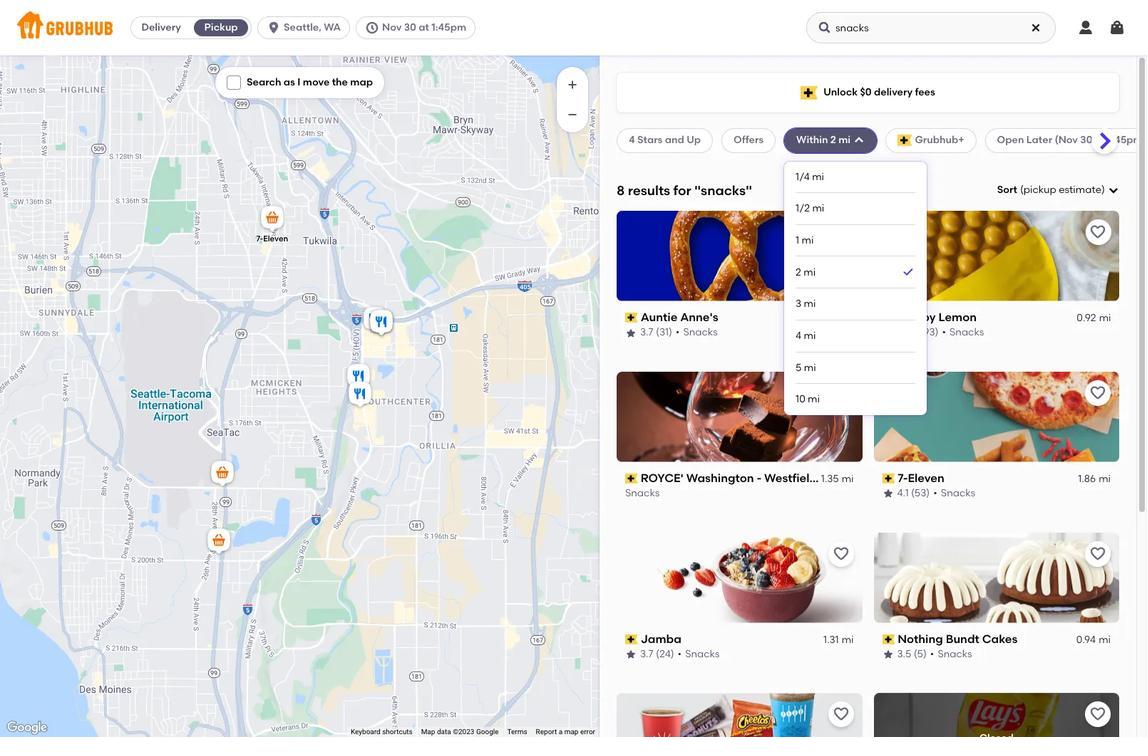 Task type: vqa. For each thing, say whether or not it's contained in the screenshot.
Taberna del Alabardero the 4.7
no



Task type: describe. For each thing, give the bounding box(es) containing it.
delivery
[[141, 21, 181, 34]]

• down happy lemon on the right
[[942, 327, 946, 339]]

grubhub+
[[915, 134, 964, 146]]

nothing
[[898, 633, 943, 646]]

list box containing 1/4 mi
[[796, 162, 915, 415]]

8 results for "snacks"
[[617, 182, 752, 199]]

1:45pm
[[432, 21, 466, 34]]

results
[[628, 182, 670, 199]]

star icon image for auntie anne's
[[625, 328, 637, 339]]

at inside button
[[419, 21, 429, 34]]

royce'
[[641, 472, 684, 485]]

nov
[[382, 21, 402, 34]]

happy lemon image
[[344, 362, 373, 393]]

4 for 4 mi
[[796, 330, 801, 342]]

plus icon image
[[565, 78, 580, 92]]

grubhub plus flag logo image for grubhub+
[[898, 135, 912, 146]]

1.31 mi
[[824, 634, 854, 647]]

1/4 mi
[[796, 171, 824, 183]]

mi down 2 mi option
[[842, 312, 854, 324]]

(31)
[[656, 327, 672, 339]]

mi right 1.31
[[842, 634, 854, 647]]

snacks for auntie anne's
[[683, 327, 718, 339]]

sort ( pickup estimate )
[[997, 184, 1105, 196]]

bundt
[[946, 633, 979, 646]]

1.86
[[1078, 473, 1096, 485]]

seattle, wa
[[284, 21, 341, 34]]

search
[[247, 76, 281, 88]]

1 horizontal spatial 30
[[1080, 134, 1093, 146]]

stars
[[637, 134, 663, 146]]

1.35 mi for auntie anne's
[[821, 312, 854, 324]]

report a map error link
[[536, 729, 595, 737]]

4.1
[[897, 488, 909, 500]]

• snacks for 7-eleven
[[933, 488, 975, 500]]

unlock $0 delivery fees
[[824, 86, 935, 98]]

jamba logo image
[[617, 533, 862, 623]]

3 mi
[[796, 298, 816, 310]]

keyboard
[[351, 729, 381, 737]]

subscription pass image for happy lemon
[[882, 313, 895, 323]]

1.86 mi
[[1078, 473, 1111, 485]]

mi right 1.86
[[1099, 473, 1111, 485]]

1/2
[[796, 203, 810, 215]]

main navigation navigation
[[0, 0, 1147, 56]]

save this restaurant button for jamba
[[828, 542, 854, 567]]

save this restaurant image for 7-eleven
[[1089, 385, 1106, 402]]

1 horizontal spatial at
[[1095, 134, 1106, 146]]

happy lemon
[[898, 311, 976, 324]]

1/4
[[796, 171, 810, 183]]

star icon image for nothing bundt cakes
[[882, 650, 894, 661]]

1 mi
[[796, 234, 814, 247]]

1:45pm)
[[1108, 134, 1146, 146]]

mi right the within
[[839, 134, 851, 146]]

1.35 mi for royce' washington - westfield southcenter mall
[[821, 473, 854, 485]]

southcenter
[[820, 472, 889, 485]]

(293) • snacks
[[914, 327, 984, 339]]

7-eleven inside map region
[[256, 234, 288, 244]]

(
[[1020, 184, 1024, 196]]

later
[[1026, 134, 1052, 146]]

mi right the "1/2"
[[812, 203, 824, 215]]

snacks down lemon
[[949, 327, 984, 339]]

4 mi
[[796, 330, 816, 342]]

anne's
[[680, 311, 718, 324]]

royce' washington - westfield southcenter mall
[[641, 472, 916, 485]]

map data ©2023 google
[[421, 729, 499, 737]]

subscription pass image for royce' washington - westfield southcenter mall
[[625, 474, 638, 484]]

royce' washington - westfield southcenter mall logo image
[[617, 372, 862, 462]]

nothing bundt cakes
[[898, 633, 1018, 646]]

save this restaurant button for happy lemon
[[1085, 219, 1111, 245]]

3.5 (5)
[[897, 649, 927, 661]]

1.35 for washington
[[821, 473, 839, 485]]

subscription pass image for auntie anne's
[[625, 313, 638, 323]]

3.7 (24)
[[640, 649, 674, 661]]

save this restaurant button for auntie anne's
[[828, 219, 854, 245]]

snacks for nothing bundt cakes
[[938, 649, 972, 661]]

Search for food, convenience, alcohol... search field
[[806, 12, 1056, 43]]

happy
[[898, 311, 935, 324]]

save this restaurant button for nothing bundt cakes
[[1085, 542, 1111, 567]]

move
[[303, 76, 330, 88]]

-
[[757, 472, 762, 485]]

offers
[[734, 134, 764, 146]]

(293)
[[914, 327, 938, 339]]

0.94
[[1076, 634, 1096, 647]]

star icon image for 7-eleven
[[882, 489, 894, 500]]

save this restaurant button for 7-eleven
[[1085, 380, 1111, 406]]

• for bundt
[[930, 649, 934, 661]]

subscription pass image for jamba
[[625, 635, 638, 645]]

subscription pass image for 7-eleven
[[882, 474, 895, 484]]

westfield
[[764, 472, 817, 485]]

pickup
[[204, 21, 238, 34]]

cakes
[[982, 633, 1018, 646]]

4 stars and up
[[629, 134, 701, 146]]

sort
[[997, 184, 1017, 196]]

subscription pass image for nothing bundt cakes
[[882, 635, 895, 645]]

google image
[[4, 719, 51, 738]]

2 mi
[[796, 266, 816, 278]]

terms link
[[507, 729, 527, 737]]

grubhub plus flag logo image for unlock $0 delivery fees
[[801, 86, 818, 99]]

1 horizontal spatial 2
[[830, 134, 836, 146]]

3.5
[[897, 649, 911, 661]]

shortcuts
[[382, 729, 413, 737]]

seattle, wa button
[[257, 16, 356, 39]]

• for anne's
[[676, 327, 680, 339]]

seattle,
[[284, 21, 321, 34]]

2 inside option
[[796, 266, 801, 278]]

5 mi
[[796, 362, 816, 374]]

(53)
[[911, 488, 930, 500]]

lemon
[[938, 311, 976, 324]]

0.92
[[1076, 312, 1096, 324]]

3
[[796, 298, 801, 310]]

data
[[437, 729, 451, 737]]

1.35 for anne's
[[821, 312, 839, 324]]

0.94 mi
[[1076, 634, 1111, 647]]

auntie anne's
[[641, 311, 718, 324]]

mi right "3"
[[804, 298, 816, 310]]

3.7 for jamba
[[640, 649, 653, 661]]

1 horizontal spatial 7-eleven
[[898, 472, 944, 485]]

none field containing sort
[[997, 183, 1119, 198]]

jamba
[[641, 633, 681, 646]]

open later (nov 30 at 1:45pm)
[[997, 134, 1146, 146]]



Task type: locate. For each thing, give the bounding box(es) containing it.
1 horizontal spatial save this restaurant image
[[1089, 546, 1106, 563]]

2 1.35 from the top
[[821, 473, 839, 485]]

svg image inside seattle, wa button
[[267, 21, 281, 35]]

1/2 mi
[[796, 203, 824, 215]]

as
[[284, 76, 295, 88]]

0 horizontal spatial map
[[350, 76, 373, 88]]

auntie
[[641, 311, 678, 324]]

7-eleven
[[256, 234, 288, 244], [898, 472, 944, 485]]

within
[[796, 134, 828, 146]]

• snacks down the 'nothing bundt cakes'
[[930, 649, 972, 661]]

star icon image for jamba
[[625, 650, 637, 661]]

wa
[[324, 21, 341, 34]]

mi right 5
[[804, 362, 816, 374]]

0 vertical spatial 7-
[[256, 234, 263, 244]]

1.35 mi
[[821, 312, 854, 324], [821, 473, 854, 485]]

1 vertical spatial 4
[[796, 330, 801, 342]]

save this restaurant button
[[828, 219, 854, 245], [1085, 219, 1111, 245], [1085, 380, 1111, 406], [828, 542, 854, 567], [1085, 542, 1111, 567], [828, 703, 854, 728], [1085, 703, 1111, 728]]

open
[[997, 134, 1024, 146]]

1
[[796, 234, 799, 247]]

1 vertical spatial at
[[1095, 134, 1106, 146]]

pickup
[[1024, 184, 1056, 196]]

• snacks
[[676, 327, 718, 339], [933, 488, 975, 500], [678, 649, 720, 661], [930, 649, 972, 661]]

grubhub plus flag logo image left grubhub+
[[898, 135, 912, 146]]

1 vertical spatial eleven
[[908, 472, 944, 485]]

washington
[[686, 472, 754, 485]]

svg image
[[1077, 19, 1094, 36], [1109, 19, 1126, 36], [267, 21, 281, 35], [818, 21, 832, 35]]

unlock
[[824, 86, 858, 98]]

7-eleven logo image
[[874, 372, 1119, 462]]

4 down "3"
[[796, 330, 801, 342]]

grubhub plus flag logo image left unlock at top
[[801, 86, 818, 99]]

0 vertical spatial 3.7
[[640, 327, 653, 339]]

1 subscription pass image from the top
[[625, 313, 638, 323]]

4.1 (53)
[[897, 488, 930, 500]]

0 vertical spatial 1.35 mi
[[821, 312, 854, 324]]

search as i move the map
[[247, 76, 373, 88]]

• snacks for jamba
[[678, 649, 720, 661]]

0 vertical spatial eleven
[[263, 234, 288, 244]]

1 vertical spatial grubhub plus flag logo image
[[898, 135, 912, 146]]

1 3.7 from the top
[[640, 327, 653, 339]]

1 vertical spatial 7-eleven
[[898, 472, 944, 485]]

and
[[665, 134, 684, 146]]

eleven inside map region
[[263, 234, 288, 244]]

fees
[[915, 86, 935, 98]]

snacks right (24)
[[685, 649, 720, 661]]

i
[[297, 76, 300, 88]]

1 vertical spatial 7-
[[898, 472, 908, 485]]

0 horizontal spatial eleven
[[263, 234, 288, 244]]

keyboard shortcuts button
[[351, 728, 413, 738]]

2
[[830, 134, 836, 146], [796, 266, 801, 278]]

nothing bundt cakes image
[[345, 380, 374, 411]]

svg image inside nov 30 at 1:45pm button
[[365, 21, 379, 35]]

•
[[676, 327, 680, 339], [942, 327, 946, 339], [933, 488, 937, 500], [678, 649, 682, 661], [930, 649, 934, 661]]

subscription pass image left royce'
[[625, 474, 638, 484]]

map right the
[[350, 76, 373, 88]]

0 horizontal spatial 4
[[629, 134, 635, 146]]

grubhub plus flag logo image
[[801, 86, 818, 99], [898, 135, 912, 146]]

mi left mall
[[842, 473, 854, 485]]

7 eleven image
[[258, 204, 286, 235]]

at left 1:45pm)
[[1095, 134, 1106, 146]]

2 mi option
[[796, 257, 915, 289]]

map right 'a'
[[564, 729, 579, 737]]

mall
[[892, 472, 916, 485]]

save this restaurant image for happy lemon
[[1089, 224, 1106, 241]]

None field
[[997, 183, 1119, 198]]

snacks for 7-eleven
[[941, 488, 975, 500]]

• right (5)
[[930, 649, 934, 661]]

snacks down the 'nothing bundt cakes'
[[938, 649, 972, 661]]

map
[[350, 76, 373, 88], [564, 729, 579, 737]]

up
[[687, 134, 701, 146]]

1 1.35 from the top
[[821, 312, 839, 324]]

delivery button
[[131, 16, 191, 39]]

subscription pass image
[[882, 313, 895, 323], [882, 474, 895, 484], [625, 635, 638, 645], [882, 635, 895, 645]]

• snacks right (24)
[[678, 649, 720, 661]]

3.7 left (31)
[[640, 327, 653, 339]]

• right (53)
[[933, 488, 937, 500]]

(nov
[[1055, 134, 1078, 146]]

"snacks"
[[694, 182, 752, 199]]

©2023
[[453, 729, 474, 737]]

error
[[580, 729, 595, 737]]

mi right 0.92
[[1099, 312, 1111, 324]]

1 vertical spatial 2
[[796, 266, 801, 278]]

0 horizontal spatial 7-
[[256, 234, 263, 244]]

happy lemon logo image
[[874, 211, 1119, 301]]

save this restaurant image for jamba
[[832, 546, 849, 563]]

jamba image
[[360, 305, 389, 336]]

30 right nov
[[404, 21, 416, 34]]

10
[[796, 394, 805, 406]]

0 vertical spatial 4
[[629, 134, 635, 146]]

eleven
[[263, 234, 288, 244], [908, 472, 944, 485]]

• right (24)
[[678, 649, 682, 661]]

10 mi
[[796, 394, 820, 406]]

nothing bundt cakes logo image
[[874, 533, 1119, 623]]

1.35 mi down 2 mi option
[[821, 312, 854, 324]]

save this restaurant image
[[1089, 224, 1106, 241], [1089, 385, 1106, 402], [832, 546, 849, 563], [832, 707, 849, 724], [1089, 707, 1106, 724]]

0 horizontal spatial at
[[419, 21, 429, 34]]

terms
[[507, 729, 527, 737]]

mi right 10
[[808, 394, 820, 406]]

for
[[673, 182, 691, 199]]

0 vertical spatial grubhub plus flag logo image
[[801, 86, 818, 99]]

1 vertical spatial save this restaurant image
[[1089, 546, 1106, 563]]

list box
[[796, 162, 915, 415]]

check icon image
[[901, 265, 915, 280]]

4 inside list box
[[796, 330, 801, 342]]

1.35 mi right westfield
[[821, 473, 854, 485]]

1 vertical spatial subscription pass image
[[625, 474, 638, 484]]

extramile logo image
[[617, 694, 862, 738]]

mi up 3 mi
[[804, 266, 816, 278]]

delivery
[[874, 86, 913, 98]]

subscription pass image
[[625, 313, 638, 323], [625, 474, 638, 484]]

• snacks for nothing bundt cakes
[[930, 649, 972, 661]]

7- inside map region
[[256, 234, 263, 244]]

0 vertical spatial save this restaurant image
[[832, 224, 849, 241]]

sea tac marathon image
[[208, 459, 236, 490]]

snacks down 'anne's'
[[683, 327, 718, 339]]

within 2 mi
[[796, 134, 851, 146]]

1.31
[[824, 634, 839, 647]]

1 vertical spatial map
[[564, 729, 579, 737]]

0 vertical spatial map
[[350, 76, 373, 88]]

1 vertical spatial 3.7
[[640, 649, 653, 661]]

3.7 (31)
[[640, 327, 672, 339]]

save this restaurant image for auntie anne's
[[832, 224, 849, 241]]

1 vertical spatial 1.35 mi
[[821, 473, 854, 485]]

2 1.35 mi from the top
[[821, 473, 854, 485]]

1.35 down 2 mi option
[[821, 312, 839, 324]]

svg image
[[365, 21, 379, 35], [1030, 22, 1042, 34], [230, 79, 238, 87], [853, 135, 865, 146], [1108, 185, 1119, 196]]

save this restaurant image for nothing bundt cakes
[[1089, 546, 1106, 563]]

star icon image left 3.7 (31)
[[625, 328, 637, 339]]

1 horizontal spatial grubhub plus flag logo image
[[898, 135, 912, 146]]

report a map error
[[536, 729, 595, 737]]

nov 30 at 1:45pm button
[[356, 16, 481, 39]]

3.7 left (24)
[[640, 649, 653, 661]]

5
[[796, 362, 802, 374]]

(5)
[[914, 649, 927, 661]]

1 horizontal spatial map
[[564, 729, 579, 737]]

star icon image
[[625, 328, 637, 339], [882, 489, 894, 500], [625, 650, 637, 661], [882, 650, 894, 661]]

3.7
[[640, 327, 653, 339], [640, 649, 653, 661]]

0 horizontal spatial 30
[[404, 21, 416, 34]]

7-
[[256, 234, 263, 244], [898, 472, 908, 485]]

report
[[536, 729, 557, 737]]

3.7 for auntie anne's
[[640, 327, 653, 339]]

keyboard shortcuts
[[351, 729, 413, 737]]

1 vertical spatial 30
[[1080, 134, 1093, 146]]

mi right 0.94
[[1099, 634, 1111, 647]]

30 right (nov
[[1080, 134, 1093, 146]]

1 horizontal spatial eleven
[[908, 472, 944, 485]]

extramile image
[[204, 526, 233, 558]]

0 vertical spatial 30
[[404, 21, 416, 34]]

star icon image left 3.5
[[882, 650, 894, 661]]

map region
[[0, 0, 755, 738]]

0 horizontal spatial grubhub plus flag logo image
[[801, 86, 818, 99]]

star icon image left 3.7 (24) at the bottom
[[625, 650, 637, 661]]

1 horizontal spatial 7-
[[898, 472, 908, 485]]

royce' washington - westfield southcenter mall image
[[367, 308, 395, 339]]

• snacks down 'anne's'
[[676, 327, 718, 339]]

1 horizontal spatial 4
[[796, 330, 801, 342]]

2 subscription pass image from the top
[[625, 474, 638, 484]]

30 inside button
[[404, 21, 416, 34]]

mi up 5 mi
[[804, 330, 816, 342]]

0.92 mi
[[1076, 312, 1111, 324]]

1 1.35 mi from the top
[[821, 312, 854, 324]]

minus icon image
[[565, 108, 580, 122]]

mi right the 1
[[802, 234, 814, 247]]

0 horizontal spatial 7-eleven
[[256, 234, 288, 244]]

save this restaurant image
[[832, 224, 849, 241], [1089, 546, 1106, 563]]

4
[[629, 134, 635, 146], [796, 330, 801, 342]]

subscription pass image left auntie
[[625, 313, 638, 323]]

(24)
[[656, 649, 674, 661]]

$0
[[860, 86, 872, 98]]

pickup button
[[191, 16, 251, 39]]

snacks down royce'
[[625, 488, 660, 500]]

4 left stars
[[629, 134, 635, 146]]

0 vertical spatial at
[[419, 21, 429, 34]]

estimate
[[1059, 184, 1102, 196]]

4 for 4 stars and up
[[629, 134, 635, 146]]

the
[[332, 76, 348, 88]]

mi inside option
[[804, 266, 816, 278]]

at left 1:45pm
[[419, 21, 429, 34]]

1 vertical spatial 1.35
[[821, 473, 839, 485]]

2 right the within
[[830, 134, 836, 146]]

1.35
[[821, 312, 839, 324], [821, 473, 839, 485]]

1.35 right westfield
[[821, 473, 839, 485]]

mi right 1/4
[[812, 171, 824, 183]]

a
[[559, 729, 563, 737]]

mi
[[839, 134, 851, 146], [812, 171, 824, 183], [812, 203, 824, 215], [802, 234, 814, 247], [804, 266, 816, 278], [804, 298, 816, 310], [842, 312, 854, 324], [1099, 312, 1111, 324], [804, 330, 816, 342], [804, 362, 816, 374], [808, 394, 820, 406], [842, 473, 854, 485], [1099, 473, 1111, 485], [842, 634, 854, 647], [1099, 634, 1111, 647]]

2 3.7 from the top
[[640, 649, 653, 661]]

auntie anne's image
[[367, 308, 395, 339]]

• snacks for auntie anne's
[[676, 327, 718, 339]]

0 vertical spatial 7-eleven
[[256, 234, 288, 244]]

snacks for jamba
[[685, 649, 720, 661]]

0 horizontal spatial 2
[[796, 266, 801, 278]]

0 horizontal spatial save this restaurant image
[[832, 224, 849, 241]]

• snacks right (53)
[[933, 488, 975, 500]]

star icon image left 4.1 on the right bottom of page
[[882, 489, 894, 500]]

auntie anne's logo image
[[617, 211, 862, 301]]

• for eleven
[[933, 488, 937, 500]]

nov 30 at 1:45pm
[[382, 21, 466, 34]]

0 vertical spatial subscription pass image
[[625, 313, 638, 323]]

0 vertical spatial 1.35
[[821, 312, 839, 324]]

map
[[421, 729, 435, 737]]

0 vertical spatial 2
[[830, 134, 836, 146]]

• right (31)
[[676, 327, 680, 339]]

)
[[1102, 184, 1105, 196]]

svg image inside field
[[1108, 185, 1119, 196]]

snacks right (53)
[[941, 488, 975, 500]]

2 up "3"
[[796, 266, 801, 278]]



